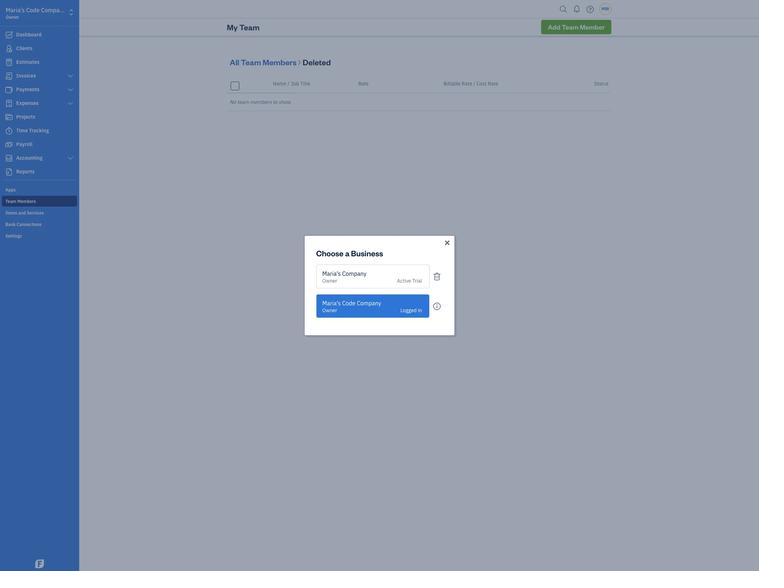 Task type: describe. For each thing, give the bounding box(es) containing it.
client image
[[5, 45, 13, 52]]

members
[[263, 57, 297, 67]]

business
[[351, 248, 384, 258]]

main element
[[0, 0, 97, 571]]

logged in
[[401, 307, 422, 314]]

name
[[273, 80, 287, 87]]

team for my
[[240, 22, 260, 32]]

dashboard image
[[5, 31, 13, 39]]

job
[[291, 80, 299, 87]]

cost
[[477, 80, 487, 87]]

my
[[227, 22, 238, 32]]

go to help image
[[585, 4, 597, 15]]

code for maria's code company
[[343, 300, 356, 307]]

choose a business dialog
[[0, 226, 760, 345]]

to
[[273, 99, 278, 105]]

bank connections image
[[5, 221, 77, 227]]

close image
[[444, 239, 451, 247]]

add
[[548, 23, 561, 31]]

money image
[[5, 141, 13, 148]]

logged
[[401, 307, 417, 314]]

owner for maria's code company
[[323, 307, 338, 314]]

status
[[595, 80, 609, 87]]

freshbooks image
[[34, 559, 45, 568]]

billable rate / cost rate
[[444, 80, 499, 87]]

all team members link
[[230, 57, 298, 67]]

maria's company
[[323, 270, 367, 277]]

no team members to show.
[[230, 99, 292, 105]]

owner for maria's company
[[323, 278, 338, 284]]

in
[[418, 307, 422, 314]]

chart image
[[5, 155, 13, 162]]

chevron large down image
[[67, 73, 74, 79]]

a
[[345, 248, 350, 258]]

2 / from the left
[[474, 80, 476, 87]]

choose
[[317, 248, 344, 258]]

my team
[[227, 22, 260, 32]]

report image
[[5, 168, 13, 176]]

maria's for maria's code company owner
[[6, 6, 25, 14]]

estimate image
[[5, 59, 13, 66]]

settings image
[[5, 233, 77, 239]]

code for maria's code company owner
[[26, 6, 40, 14]]

team for add
[[562, 23, 579, 31]]

members
[[250, 99, 272, 105]]

trial
[[413, 278, 422, 284]]

2 rate from the left
[[488, 80, 499, 87]]

1 vertical spatial company
[[343, 270, 367, 277]]

project image
[[5, 114, 13, 121]]

company for maria's code company owner
[[41, 6, 66, 14]]

search image
[[558, 4, 570, 15]]



Task type: locate. For each thing, give the bounding box(es) containing it.
2 chevron large down image from the top
[[67, 101, 74, 106]]

team right all at top
[[241, 57, 261, 67]]

0 vertical spatial chevron large down image
[[67, 87, 74, 93]]

1 vertical spatial code
[[343, 300, 356, 307]]

team members image
[[5, 198, 77, 204]]

all
[[230, 57, 240, 67]]

maria's down 'maria's company' at the left of the page
[[323, 300, 341, 307]]

code
[[26, 6, 40, 14], [343, 300, 356, 307]]

company for maria's code company
[[357, 300, 382, 307]]

name / job title
[[273, 80, 311, 87]]

1 rate from the left
[[462, 80, 473, 87]]

0 horizontal spatial code
[[26, 6, 40, 14]]

maria's down the choose
[[323, 270, 341, 277]]

company inside the maria's code company owner
[[41, 6, 66, 14]]

2 vertical spatial owner
[[323, 307, 338, 314]]

role
[[359, 80, 369, 87]]

1 vertical spatial maria's
[[323, 270, 341, 277]]

maria's for maria's code company
[[323, 300, 341, 307]]

chevron large down image for payment image
[[67, 87, 74, 93]]

0 vertical spatial maria's
[[6, 6, 25, 14]]

team right my
[[240, 22, 260, 32]]

show.
[[279, 99, 292, 105]]

maria's for maria's company
[[323, 270, 341, 277]]

chevron large down image for expense image
[[67, 101, 74, 106]]

rate right cost at the right of page
[[488, 80, 499, 87]]

maria's inside the maria's code company owner
[[6, 6, 25, 14]]

1 horizontal spatial code
[[343, 300, 356, 307]]

team for all
[[241, 57, 261, 67]]

/ left cost at the right of page
[[474, 80, 476, 87]]

3 chevron large down image from the top
[[67, 155, 74, 161]]

owner
[[6, 14, 19, 20], [323, 278, 338, 284], [323, 307, 338, 314]]

2 vertical spatial chevron large down image
[[67, 155, 74, 161]]

owner down 'maria's company' at the left of the page
[[323, 278, 338, 284]]

member
[[580, 23, 606, 31]]

0 horizontal spatial /
[[288, 80, 290, 87]]

delete image
[[433, 272, 442, 281]]

deleted
[[303, 57, 331, 67]]

chevron large down image for chart image
[[67, 155, 74, 161]]

team
[[238, 99, 249, 105]]

timer image
[[5, 127, 13, 134]]

info image
[[433, 302, 442, 310]]

1 / from the left
[[288, 80, 290, 87]]

invoice image
[[5, 72, 13, 80]]

maria's code company
[[323, 300, 382, 307]]

maria's code company owner
[[6, 6, 66, 20]]

rate left cost at the right of page
[[462, 80, 473, 87]]

all team members
[[230, 57, 297, 67]]

company
[[41, 6, 66, 14], [343, 270, 367, 277], [357, 300, 382, 307]]

0 vertical spatial owner
[[6, 14, 19, 20]]

owner down maria's code company
[[323, 307, 338, 314]]

add team member button
[[542, 20, 612, 34]]

add team member
[[548, 23, 606, 31]]

billable
[[444, 80, 461, 87]]

expense image
[[5, 100, 13, 107]]

no
[[230, 99, 236, 105]]

active trial
[[397, 278, 422, 284]]

2 vertical spatial maria's
[[323, 300, 341, 307]]

team inside button
[[562, 23, 579, 31]]

1 horizontal spatial rate
[[488, 80, 499, 87]]

title
[[301, 80, 311, 87]]

1 chevron large down image from the top
[[67, 87, 74, 93]]

1 vertical spatial chevron large down image
[[67, 101, 74, 106]]

team
[[240, 22, 260, 32], [562, 23, 579, 31], [241, 57, 261, 67]]

2 vertical spatial company
[[357, 300, 382, 307]]

maria's
[[6, 6, 25, 14], [323, 270, 341, 277], [323, 300, 341, 307]]

team right add
[[562, 23, 579, 31]]

code inside the maria's code company owner
[[26, 6, 40, 14]]

0 vertical spatial code
[[26, 6, 40, 14]]

payment image
[[5, 86, 13, 93]]

0 vertical spatial company
[[41, 6, 66, 14]]

/ left job
[[288, 80, 290, 87]]

active
[[397, 278, 411, 284]]

maria's up dashboard icon
[[6, 6, 25, 14]]

owner inside the maria's code company owner
[[6, 14, 19, 20]]

0 horizontal spatial rate
[[462, 80, 473, 87]]

apps image
[[5, 187, 77, 193]]

items and services image
[[5, 210, 77, 216]]

rate
[[462, 80, 473, 87], [488, 80, 499, 87]]

chevron large down image
[[67, 87, 74, 93], [67, 101, 74, 106], [67, 155, 74, 161]]

1 vertical spatial owner
[[323, 278, 338, 284]]

owner up dashboard icon
[[6, 14, 19, 20]]

/
[[288, 80, 290, 87], [474, 80, 476, 87]]

choose a business
[[317, 248, 384, 258]]

code inside choose a business dialog
[[343, 300, 356, 307]]

1 horizontal spatial /
[[474, 80, 476, 87]]



Task type: vqa. For each thing, say whether or not it's contained in the screenshot.
chart image's chevron large down icon
yes



